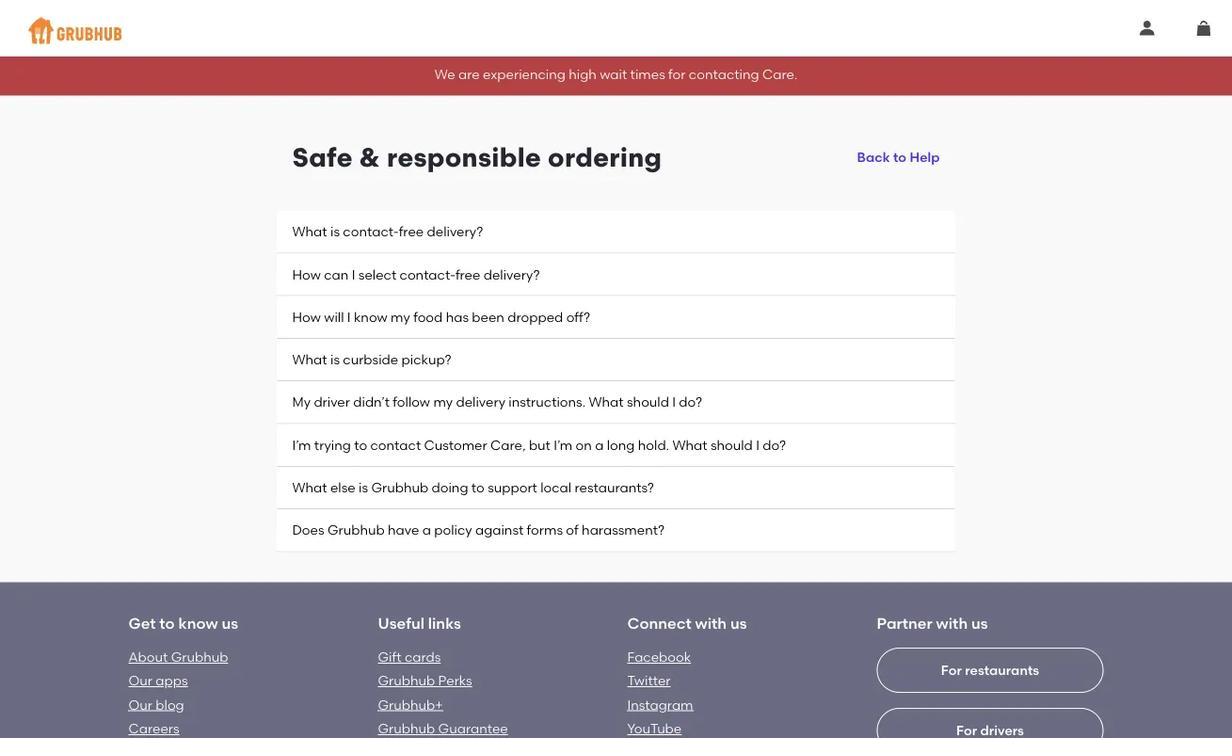 Task type: locate. For each thing, give the bounding box(es) containing it.
1 horizontal spatial contact-
[[400, 266, 456, 282]]

1 vertical spatial should
[[711, 437, 753, 453]]

care.
[[763, 66, 798, 82]]

i'm trying to contact customer care, but i'm on a long hold. what should i do? link
[[277, 424, 955, 467]]

is right else
[[359, 480, 368, 496]]

2 i'm from the left
[[554, 437, 573, 453]]

experiencing
[[483, 66, 566, 82]]

partner with us
[[877, 614, 988, 632]]

times
[[631, 66, 666, 82]]

i'm left "on"
[[554, 437, 573, 453]]

0 horizontal spatial us
[[222, 614, 238, 632]]

1 horizontal spatial do?
[[763, 437, 786, 453]]

should right the hold.
[[711, 437, 753, 453]]

us up 'for restaurants'
[[972, 614, 988, 632]]

i inside 'my driver didn't follow my delivery instructions. what should i do?' link
[[673, 394, 676, 410]]

0 vertical spatial how
[[292, 266, 321, 282]]

0 horizontal spatial free
[[399, 224, 424, 240]]

with
[[695, 614, 727, 632], [937, 614, 968, 632]]

1 our from the top
[[129, 673, 153, 689]]

1 horizontal spatial with
[[937, 614, 968, 632]]

should inside 'my driver didn't follow my delivery instructions. what should i do?' link
[[627, 394, 669, 410]]

2 us from the left
[[731, 614, 747, 632]]

back to help
[[858, 149, 940, 165]]

&
[[360, 141, 380, 173]]

do?
[[679, 394, 703, 410], [763, 437, 786, 453]]

i
[[352, 266, 355, 282], [347, 309, 351, 325], [673, 394, 676, 410], [756, 437, 760, 453]]

contact- up select
[[343, 224, 399, 240]]

1 vertical spatial our
[[129, 697, 153, 713]]

how left will
[[292, 309, 321, 325]]

grubhub
[[371, 480, 429, 496], [328, 522, 385, 538], [171, 649, 228, 665], [378, 673, 435, 689], [378, 721, 435, 737]]

2 small image from the left
[[1197, 21, 1212, 36]]

with right connect on the right of page
[[695, 614, 727, 632]]

useful
[[378, 614, 425, 632]]

what up can
[[292, 224, 327, 240]]

grubhub logo image
[[28, 12, 122, 49]]

what else is grubhub doing to support local restaurants? link
[[277, 467, 955, 510]]

to left help
[[894, 149, 907, 165]]

perks
[[438, 673, 472, 689]]

my left food
[[391, 309, 410, 325]]

free up how can i select contact-free delivery?
[[399, 224, 424, 240]]

to inside what else is grubhub doing to support local restaurants? link
[[472, 480, 485, 496]]

1 horizontal spatial free
[[456, 266, 481, 282]]

a right "on"
[[595, 437, 604, 453]]

0 vertical spatial know
[[354, 309, 388, 325]]

how
[[292, 266, 321, 282], [292, 309, 321, 325]]

about grubhub link
[[129, 649, 228, 665]]

forms
[[527, 522, 563, 538]]

1 vertical spatial my
[[434, 394, 453, 410]]

follow
[[393, 394, 430, 410]]

harassment?
[[582, 522, 665, 538]]

ordering
[[548, 141, 662, 173]]

my right follow
[[434, 394, 453, 410]]

select
[[359, 266, 397, 282]]

us up about grubhub link
[[222, 614, 238, 632]]

know
[[354, 309, 388, 325], [178, 614, 218, 632]]

1 vertical spatial is
[[331, 352, 340, 368]]

is left the curbside
[[331, 352, 340, 368]]

0 vertical spatial is
[[331, 224, 340, 240]]

hold.
[[638, 437, 670, 453]]

2 with from the left
[[937, 614, 968, 632]]

contact-
[[343, 224, 399, 240], [400, 266, 456, 282]]

0 horizontal spatial contact-
[[343, 224, 399, 240]]

twitter link
[[628, 673, 671, 689]]

a right have
[[423, 522, 431, 538]]

have
[[388, 522, 419, 538]]

know up about grubhub link
[[178, 614, 218, 632]]

1 with from the left
[[695, 614, 727, 632]]

1 horizontal spatial i'm
[[554, 437, 573, 453]]

contact- inside how can i select contact-free delivery? link
[[400, 266, 456, 282]]

0 vertical spatial contact-
[[343, 224, 399, 240]]

0 vertical spatial our
[[129, 673, 153, 689]]

is up can
[[331, 224, 340, 240]]

what left else
[[292, 480, 327, 496]]

0 horizontal spatial know
[[178, 614, 218, 632]]

does grubhub have a policy against forms of harassment? link
[[277, 510, 955, 552]]

customer
[[424, 437, 488, 453]]

driver
[[314, 394, 350, 410]]

0 horizontal spatial should
[[627, 394, 669, 410]]

0 horizontal spatial with
[[695, 614, 727, 632]]

1 horizontal spatial my
[[434, 394, 453, 410]]

does grubhub have a policy against forms of harassment?
[[292, 522, 665, 538]]

1 horizontal spatial us
[[731, 614, 747, 632]]

1 horizontal spatial should
[[711, 437, 753, 453]]

what down what is curbside pickup? link
[[589, 394, 624, 410]]

to right doing
[[472, 480, 485, 496]]

delivery? up been
[[484, 266, 540, 282]]

2 our from the top
[[129, 697, 153, 713]]

grubhub up have
[[371, 480, 429, 496]]

what else is grubhub doing to support local restaurants?
[[292, 480, 654, 496]]

what
[[292, 224, 327, 240], [292, 352, 327, 368], [589, 394, 624, 410], [673, 437, 708, 453], [292, 480, 327, 496]]

responsible
[[387, 141, 542, 173]]

cards
[[405, 649, 441, 665]]

to inside 'i'm trying to contact customer care, but i'm on a long hold. what should i do?' link
[[354, 437, 367, 453]]

2 horizontal spatial us
[[972, 614, 988, 632]]

else
[[331, 480, 356, 496]]

facebook twitter instagram youtube
[[628, 649, 694, 737]]

restaurants
[[965, 662, 1040, 678]]

youtube
[[628, 721, 682, 737]]

0 horizontal spatial a
[[423, 522, 431, 538]]

gift cards link
[[378, 649, 441, 665]]

3 us from the left
[[972, 614, 988, 632]]

how will i know my food has been dropped off? link
[[277, 296, 955, 339]]

1 vertical spatial how
[[292, 309, 321, 325]]

contact- inside what is contact-free delivery? link
[[343, 224, 399, 240]]

with up for
[[937, 614, 968, 632]]

our
[[129, 673, 153, 689], [129, 697, 153, 713]]

0 vertical spatial free
[[399, 224, 424, 240]]

about
[[129, 649, 168, 665]]

get to know us
[[129, 614, 238, 632]]

0 vertical spatial do?
[[679, 394, 703, 410]]

we are experiencing high wait times for contacting care.
[[435, 66, 798, 82]]

0 horizontal spatial do?
[[679, 394, 703, 410]]

small image
[[1140, 21, 1156, 36], [1197, 21, 1212, 36]]

what is contact-free delivery?
[[292, 224, 483, 240]]

0 horizontal spatial my
[[391, 309, 410, 325]]

local
[[541, 480, 572, 496]]

1 horizontal spatial know
[[354, 309, 388, 325]]

has
[[446, 309, 469, 325]]

food
[[414, 309, 443, 325]]

know right will
[[354, 309, 388, 325]]

my
[[292, 394, 311, 410]]

1 how from the top
[[292, 266, 321, 282]]

our up careers
[[129, 697, 153, 713]]

what up my
[[292, 352, 327, 368]]

my
[[391, 309, 410, 325], [434, 394, 453, 410]]

0 horizontal spatial small image
[[1140, 21, 1156, 36]]

grubhub down else
[[328, 522, 385, 538]]

how for how can i select contact-free delivery?
[[292, 266, 321, 282]]

pickup?
[[402, 352, 452, 368]]

curbside
[[343, 352, 399, 368]]

our down about
[[129, 673, 153, 689]]

a
[[595, 437, 604, 453], [423, 522, 431, 538]]

2 vertical spatial is
[[359, 480, 368, 496]]

us
[[222, 614, 238, 632], [731, 614, 747, 632], [972, 614, 988, 632]]

us for connect with us
[[731, 614, 747, 632]]

to right trying
[[354, 437, 367, 453]]

delivery? up how can i select contact-free delivery?
[[427, 224, 483, 240]]

what for what is contact-free delivery?
[[292, 224, 327, 240]]

dropped
[[508, 309, 563, 325]]

0 vertical spatial should
[[627, 394, 669, 410]]

contact- up food
[[400, 266, 456, 282]]

to right get
[[159, 614, 175, 632]]

1 vertical spatial contact-
[[400, 266, 456, 282]]

how left can
[[292, 266, 321, 282]]

grubhub guarantee link
[[378, 721, 508, 737]]

i'm left trying
[[292, 437, 311, 453]]

on
[[576, 437, 592, 453]]

0 horizontal spatial i'm
[[292, 437, 311, 453]]

0 vertical spatial a
[[595, 437, 604, 453]]

should up the hold.
[[627, 394, 669, 410]]

1 horizontal spatial small image
[[1197, 21, 1212, 36]]

free up has
[[456, 266, 481, 282]]

should
[[627, 394, 669, 410], [711, 437, 753, 453]]

i'm
[[292, 437, 311, 453], [554, 437, 573, 453]]

our apps link
[[129, 673, 188, 689]]

trying
[[314, 437, 351, 453]]

free
[[399, 224, 424, 240], [456, 266, 481, 282]]

will
[[324, 309, 344, 325]]

i'm trying to contact customer care, but i'm on a long hold. what should i do?
[[292, 437, 786, 453]]

for
[[942, 662, 962, 678]]

my for know
[[391, 309, 410, 325]]

what is contact-free delivery? link
[[277, 211, 955, 254]]

is for contact-
[[331, 224, 340, 240]]

0 vertical spatial my
[[391, 309, 410, 325]]

grubhub up apps
[[171, 649, 228, 665]]

us right connect on the right of page
[[731, 614, 747, 632]]

didn't
[[353, 394, 390, 410]]

2 how from the top
[[292, 309, 321, 325]]

grubhub down grubhub+ link
[[378, 721, 435, 737]]



Task type: vqa. For each thing, say whether or not it's contained in the screenshot.
l
no



Task type: describe. For each thing, give the bounding box(es) containing it.
partner
[[877, 614, 933, 632]]

know inside the how will i know my food has been dropped off? link
[[354, 309, 388, 325]]

for restaurants link
[[877, 648, 1104, 738]]

can
[[324, 266, 349, 282]]

contact
[[371, 437, 421, 453]]

with for partner
[[937, 614, 968, 632]]

what is curbside pickup?
[[292, 352, 452, 368]]

1 vertical spatial do?
[[763, 437, 786, 453]]

what is curbside pickup? link
[[277, 339, 955, 382]]

links
[[428, 614, 461, 632]]

of
[[566, 522, 579, 538]]

apps
[[156, 673, 188, 689]]

instructions.
[[509, 394, 586, 410]]

1 vertical spatial a
[[423, 522, 431, 538]]

us for partner with us
[[972, 614, 988, 632]]

my driver didn't follow my delivery instructions. what should i do?
[[292, 394, 703, 410]]

delivery
[[456, 394, 506, 410]]

what for what is curbside pickup?
[[292, 352, 327, 368]]

safe
[[292, 141, 353, 173]]

with for connect
[[695, 614, 727, 632]]

we
[[435, 66, 455, 82]]

grubhub inside about grubhub our apps our                                     blog careers
[[171, 649, 228, 665]]

guarantee
[[438, 721, 508, 737]]

contacting
[[689, 66, 760, 82]]

are
[[459, 66, 480, 82]]

careers link
[[129, 721, 179, 737]]

grubhub perks link
[[378, 673, 472, 689]]

to inside "back to help" link
[[894, 149, 907, 165]]

facebook link
[[628, 649, 691, 665]]

i inside the how will i know my food has been dropped off? link
[[347, 309, 351, 325]]

grubhub+ link
[[378, 697, 443, 713]]

careers
[[129, 721, 179, 737]]

how can i select contact-free delivery? link
[[277, 254, 955, 296]]

connect
[[628, 614, 692, 632]]

grubhub+
[[378, 697, 443, 713]]

grubhub down the gift cards link on the left bottom of page
[[378, 673, 435, 689]]

my for follow
[[434, 394, 453, 410]]

i inside how can i select contact-free delivery? link
[[352, 266, 355, 282]]

gift
[[378, 649, 402, 665]]

instagram
[[628, 697, 694, 713]]

1 i'm from the left
[[292, 437, 311, 453]]

is for curbside
[[331, 352, 340, 368]]

been
[[472, 309, 505, 325]]

help
[[910, 149, 940, 165]]

connect with us
[[628, 614, 747, 632]]

1 us from the left
[[222, 614, 238, 632]]

1 vertical spatial delivery?
[[484, 266, 540, 282]]

but
[[529, 437, 551, 453]]

0 vertical spatial delivery?
[[427, 224, 483, 240]]

1 horizontal spatial a
[[595, 437, 604, 453]]

for
[[669, 66, 686, 82]]

i inside 'i'm trying to contact customer care, but i'm on a long hold. what should i do?' link
[[756, 437, 760, 453]]

restaurants?
[[575, 480, 654, 496]]

youtube link
[[628, 721, 682, 737]]

policy
[[434, 522, 472, 538]]

what right the hold.
[[673, 437, 708, 453]]

back
[[858, 149, 890, 165]]

wait
[[600, 66, 627, 82]]

1 vertical spatial free
[[456, 266, 481, 282]]

gift cards grubhub perks grubhub+ grubhub guarantee
[[378, 649, 508, 737]]

get
[[129, 614, 156, 632]]

off?
[[567, 309, 591, 325]]

about grubhub our apps our                                     blog careers
[[129, 649, 228, 737]]

what for what else is grubhub doing to support local restaurants?
[[292, 480, 327, 496]]

long
[[607, 437, 635, 453]]

for restaurants
[[942, 662, 1040, 678]]

should inside 'i'm trying to contact customer care, but i'm on a long hold. what should i do?' link
[[711, 437, 753, 453]]

high
[[569, 66, 597, 82]]

1 small image from the left
[[1140, 21, 1156, 36]]

how for how will i know my food has been dropped off?
[[292, 309, 321, 325]]

safe & responsible ordering
[[292, 141, 662, 173]]

our                                     blog link
[[129, 697, 184, 713]]

does
[[292, 522, 324, 538]]

1 vertical spatial know
[[178, 614, 218, 632]]

blog
[[156, 697, 184, 713]]

instagram link
[[628, 697, 694, 713]]

doing
[[432, 480, 469, 496]]

how can i select contact-free delivery?
[[292, 266, 540, 282]]

care,
[[491, 437, 526, 453]]

my driver didn't follow my delivery instructions. what should i do? link
[[277, 382, 955, 424]]

how will i know my food has been dropped off?
[[292, 309, 591, 325]]

twitter
[[628, 673, 671, 689]]

back to help link
[[858, 141, 940, 174]]



